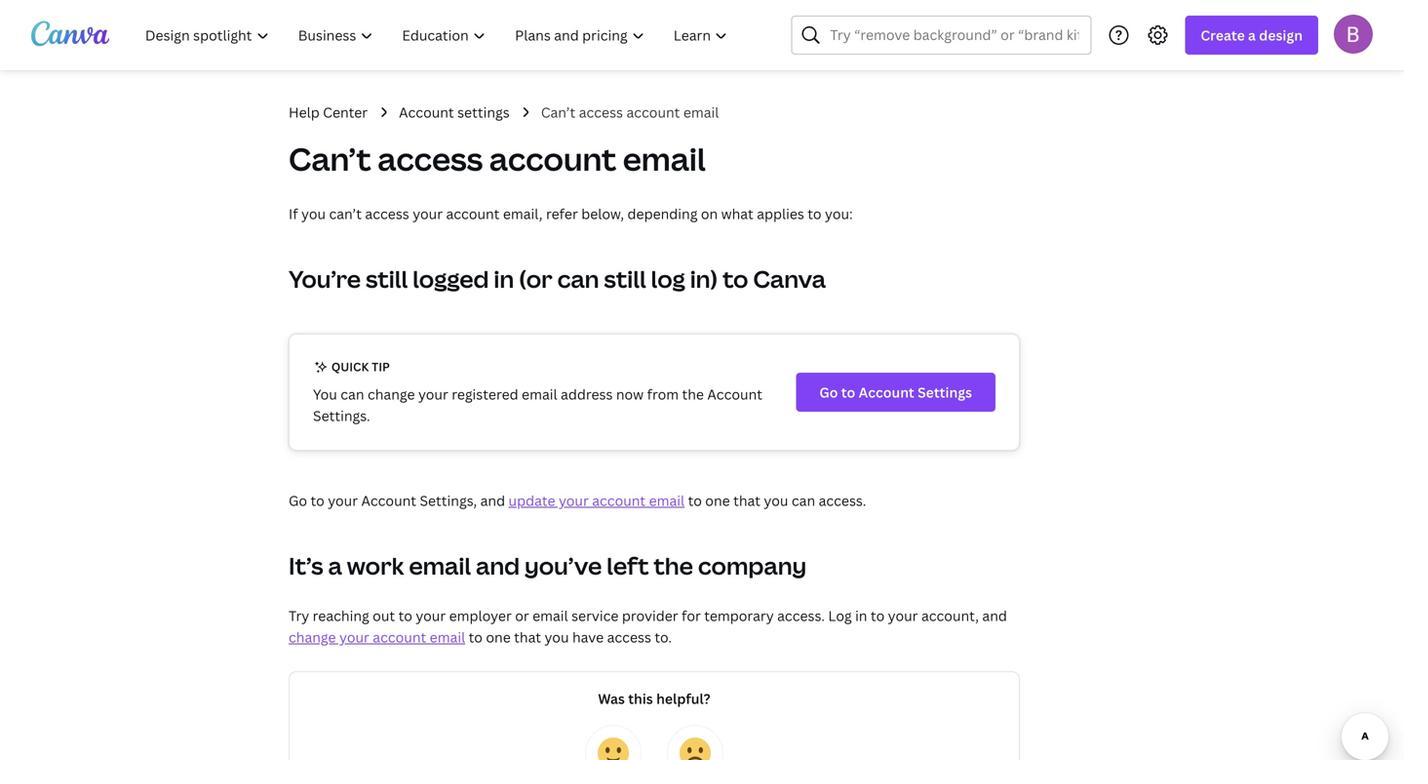 Task type: describe. For each thing, give the bounding box(es) containing it.
settings
[[458, 103, 510, 121]]

log
[[829, 606, 852, 625]]

registered
[[452, 385, 519, 403]]

settings
[[918, 383, 973, 401]]

0 vertical spatial access.
[[819, 491, 867, 510]]

quick tip
[[329, 359, 390, 375]]

left
[[607, 550, 649, 581]]

0 vertical spatial and
[[481, 491, 506, 510]]

you inside try reaching out to your employer or email service provider for temporary access. log in to your account, and change your account email to one that you have access to.
[[545, 628, 569, 646]]

center
[[323, 103, 368, 121]]

depending
[[628, 204, 698, 223]]

1 still from the left
[[366, 263, 408, 295]]

settings.
[[313, 406, 370, 425]]

go to account settings
[[820, 383, 973, 401]]

bob builder image
[[1335, 14, 1374, 53]]

1 horizontal spatial one
[[706, 491, 730, 510]]

you're
[[289, 263, 361, 295]]

reaching
[[313, 606, 370, 625]]

to left the you:
[[808, 204, 822, 223]]

can inside you can change your registered email address now from the account settings.
[[341, 385, 364, 403]]

go to account settings link
[[796, 373, 996, 412]]

applies
[[757, 204, 805, 223]]

to down employer
[[469, 628, 483, 646]]

log
[[651, 263, 686, 295]]

it's
[[289, 550, 323, 581]]

the inside you can change your registered email address now from the account settings.
[[682, 385, 704, 403]]

email,
[[503, 204, 543, 223]]

to up "company"
[[688, 491, 702, 510]]

on
[[701, 204, 718, 223]]

account,
[[922, 606, 980, 625]]

a for work
[[328, 550, 342, 581]]

have
[[573, 628, 604, 646]]

your down "reaching"
[[340, 628, 370, 646]]

this
[[629, 689, 653, 708]]

to right log
[[871, 606, 885, 625]]

out
[[373, 606, 395, 625]]

try reaching out to your employer or email service provider for temporary access. log in to your account, and change your account email to one that you have access to.
[[289, 606, 1008, 646]]

employer
[[449, 606, 512, 625]]

to left settings
[[842, 383, 856, 401]]

1 vertical spatial the
[[654, 550, 694, 581]]

0 vertical spatial can't access account email
[[541, 103, 719, 121]]

work
[[347, 550, 404, 581]]

access. inside try reaching out to your employer or email service provider for temporary access. log in to your account, and change your account email to one that you have access to.
[[778, 606, 825, 625]]

design
[[1260, 26, 1303, 44]]

what
[[722, 204, 754, 223]]

your up work
[[328, 491, 358, 510]]

you:
[[825, 204, 853, 223]]

0 horizontal spatial can't
[[289, 138, 371, 180]]

help center
[[289, 103, 368, 121]]

account inside try reaching out to your employer or email service provider for temporary access. log in to your account, and change your account email to one that you have access to.
[[373, 628, 427, 646]]

try
[[289, 606, 310, 625]]

top level navigation element
[[133, 16, 745, 55]]

you've
[[525, 550, 602, 581]]

1 vertical spatial can't access account email
[[289, 138, 706, 180]]

from
[[647, 385, 679, 403]]

help
[[289, 103, 320, 121]]

go for go to your account settings, and update your account email to one that you can access.
[[289, 491, 307, 510]]

create a design button
[[1186, 16, 1319, 55]]

update your account email link
[[509, 491, 685, 510]]

0 horizontal spatial you
[[301, 204, 326, 223]]

account settings
[[399, 103, 510, 121]]

temporary
[[705, 606, 774, 625]]

that inside try reaching out to your employer or email service provider for temporary access. log in to your account, and change your account email to one that you have access to.
[[514, 628, 542, 646]]

go for go to account settings
[[820, 383, 839, 401]]

update
[[509, 491, 556, 510]]

can't access account email link
[[541, 101, 719, 123]]

logged
[[413, 263, 489, 295]]

to.
[[655, 628, 672, 646]]

refer
[[546, 204, 578, 223]]



Task type: locate. For each thing, give the bounding box(es) containing it.
0 vertical spatial that
[[734, 491, 761, 510]]

in
[[494, 263, 514, 295], [856, 606, 868, 625]]

2 vertical spatial you
[[545, 628, 569, 646]]

you
[[301, 204, 326, 223], [764, 491, 789, 510], [545, 628, 569, 646]]

your right update
[[559, 491, 589, 510]]

access
[[579, 103, 623, 121], [378, 138, 483, 180], [365, 204, 410, 223], [607, 628, 652, 646]]

quick
[[332, 359, 369, 375]]

in right log
[[856, 606, 868, 625]]

a
[[1249, 26, 1257, 44], [328, 550, 342, 581]]

one
[[706, 491, 730, 510], [486, 628, 511, 646]]

1 vertical spatial you
[[764, 491, 789, 510]]

access inside try reaching out to your employer or email service provider for temporary access. log in to your account, and change your account email to one that you have access to.
[[607, 628, 652, 646]]

1 vertical spatial and
[[476, 550, 520, 581]]

0 vertical spatial in
[[494, 263, 514, 295]]

in left (or
[[494, 263, 514, 295]]

account settings link
[[399, 101, 510, 123]]

1 horizontal spatial can
[[558, 263, 600, 295]]

😔 image
[[680, 738, 711, 760]]

a inside dropdown button
[[1249, 26, 1257, 44]]

1 horizontal spatial go
[[820, 383, 839, 401]]

0 vertical spatial the
[[682, 385, 704, 403]]

2 vertical spatial and
[[983, 606, 1008, 625]]

still
[[366, 263, 408, 295], [604, 263, 646, 295]]

one inside try reaching out to your employer or email service provider for temporary access. log in to your account, and change your account email to one that you have access to.
[[486, 628, 511, 646]]

help center link
[[289, 101, 368, 123]]

can't right settings
[[541, 103, 576, 121]]

0 vertical spatial can
[[558, 263, 600, 295]]

go to your account settings, and update your account email to one that you can access.
[[289, 491, 867, 510]]

can't access account email
[[541, 103, 719, 121], [289, 138, 706, 180]]

can't
[[329, 204, 362, 223]]

1 horizontal spatial can't
[[541, 103, 576, 121]]

and up employer
[[476, 550, 520, 581]]

your left account,
[[888, 606, 919, 625]]

and inside try reaching out to your employer or email service provider for temporary access. log in to your account, and change your account email to one that you have access to.
[[983, 606, 1008, 625]]

1 vertical spatial a
[[328, 550, 342, 581]]

🙂 image
[[598, 738, 629, 760]]

1 horizontal spatial still
[[604, 263, 646, 295]]

1 horizontal spatial change
[[368, 385, 415, 403]]

account
[[399, 103, 454, 121], [859, 383, 915, 401], [708, 385, 763, 403], [361, 491, 417, 510]]

settings,
[[420, 491, 477, 510]]

1 vertical spatial go
[[289, 491, 307, 510]]

can't down help center "link"
[[289, 138, 371, 180]]

address
[[561, 385, 613, 403]]

now
[[616, 385, 644, 403]]

0 horizontal spatial can
[[341, 385, 364, 403]]

0 horizontal spatial one
[[486, 628, 511, 646]]

1 vertical spatial in
[[856, 606, 868, 625]]

company
[[698, 550, 807, 581]]

and right account,
[[983, 606, 1008, 625]]

0 vertical spatial a
[[1249, 26, 1257, 44]]

if you can't access your account email, refer below, depending on what applies to you:
[[289, 204, 853, 223]]

(or
[[519, 263, 553, 295]]

1 horizontal spatial that
[[734, 491, 761, 510]]

was this helpful?
[[598, 689, 711, 708]]

go
[[820, 383, 839, 401], [289, 491, 307, 510]]

your right out
[[416, 606, 446, 625]]

change your account email link
[[289, 628, 466, 646]]

can
[[558, 263, 600, 295], [341, 385, 364, 403], [792, 491, 816, 510]]

change
[[368, 385, 415, 403], [289, 628, 336, 646]]

helpful?
[[657, 689, 711, 708]]

change inside try reaching out to your employer or email service provider for temporary access. log in to your account, and change your account email to one that you have access to.
[[289, 628, 336, 646]]

that down "or"
[[514, 628, 542, 646]]

0 vertical spatial can't
[[541, 103, 576, 121]]

still left log
[[604, 263, 646, 295]]

the
[[682, 385, 704, 403], [654, 550, 694, 581]]

a for design
[[1249, 26, 1257, 44]]

your left registered
[[419, 385, 449, 403]]

1 vertical spatial that
[[514, 628, 542, 646]]

or
[[515, 606, 529, 625]]

account
[[627, 103, 680, 121], [490, 138, 617, 180], [446, 204, 500, 223], [592, 491, 646, 510], [373, 628, 427, 646]]

one up "company"
[[706, 491, 730, 510]]

in inside try reaching out to your employer or email service provider for temporary access. log in to your account, and change your account email to one that you have access to.
[[856, 606, 868, 625]]

the right from at the bottom left
[[682, 385, 704, 403]]

1 vertical spatial can't
[[289, 138, 371, 180]]

1 vertical spatial change
[[289, 628, 336, 646]]

tip
[[372, 359, 390, 375]]

a left design
[[1249, 26, 1257, 44]]

and
[[481, 491, 506, 510], [476, 550, 520, 581], [983, 606, 1008, 625]]

0 horizontal spatial a
[[328, 550, 342, 581]]

you can change your registered email address now from the account settings.
[[313, 385, 763, 425]]

0 vertical spatial go
[[820, 383, 839, 401]]

you up "company"
[[764, 491, 789, 510]]

a right it's
[[328, 550, 342, 581]]

create
[[1201, 26, 1246, 44]]

it's a work email and you've left the company
[[289, 550, 807, 581]]

1 vertical spatial can
[[341, 385, 364, 403]]

canva
[[754, 263, 826, 295]]

Try "remove background" or "brand kit" search field
[[831, 17, 1079, 54]]

below,
[[582, 204, 625, 223]]

2 vertical spatial can
[[792, 491, 816, 510]]

you left the have
[[545, 628, 569, 646]]

0 horizontal spatial change
[[289, 628, 336, 646]]

can't inside the can't access account email link
[[541, 103, 576, 121]]

was
[[598, 689, 625, 708]]

change inside you can change your registered email address now from the account settings.
[[368, 385, 415, 403]]

your inside you can change your registered email address now from the account settings.
[[419, 385, 449, 403]]

can up "company"
[[792, 491, 816, 510]]

1 horizontal spatial in
[[856, 606, 868, 625]]

0 vertical spatial one
[[706, 491, 730, 510]]

one down employer
[[486, 628, 511, 646]]

account inside you can change your registered email address now from the account settings.
[[708, 385, 763, 403]]

0 horizontal spatial that
[[514, 628, 542, 646]]

access.
[[819, 491, 867, 510], [778, 606, 825, 625]]

to right out
[[399, 606, 413, 625]]

that
[[734, 491, 761, 510], [514, 628, 542, 646]]

can up settings.
[[341, 385, 364, 403]]

can't
[[541, 103, 576, 121], [289, 138, 371, 180]]

and left update
[[481, 491, 506, 510]]

that up "company"
[[734, 491, 761, 510]]

0 horizontal spatial still
[[366, 263, 408, 295]]

your up logged
[[413, 204, 443, 223]]

still right you're
[[366, 263, 408, 295]]

in)
[[690, 263, 718, 295]]

email inside you can change your registered email address now from the account settings.
[[522, 385, 558, 403]]

2 horizontal spatial you
[[764, 491, 789, 510]]

0 vertical spatial change
[[368, 385, 415, 403]]

change down tip
[[368, 385, 415, 403]]

0 vertical spatial you
[[301, 204, 326, 223]]

you're still logged in (or can still log in) to canva
[[289, 263, 826, 295]]

1 horizontal spatial you
[[545, 628, 569, 646]]

1 horizontal spatial a
[[1249, 26, 1257, 44]]

service
[[572, 606, 619, 625]]

provider
[[622, 606, 679, 625]]

you right if
[[301, 204, 326, 223]]

the right left
[[654, 550, 694, 581]]

to up it's
[[311, 491, 325, 510]]

you
[[313, 385, 337, 403]]

to right the in)
[[723, 263, 749, 295]]

create a design
[[1201, 26, 1303, 44]]

0 horizontal spatial go
[[289, 491, 307, 510]]

2 still from the left
[[604, 263, 646, 295]]

if
[[289, 204, 298, 223]]

change down try
[[289, 628, 336, 646]]

email
[[684, 103, 719, 121], [623, 138, 706, 180], [522, 385, 558, 403], [649, 491, 685, 510], [409, 550, 471, 581], [533, 606, 568, 625], [430, 628, 466, 646]]

for
[[682, 606, 701, 625]]

to
[[808, 204, 822, 223], [723, 263, 749, 295], [842, 383, 856, 401], [311, 491, 325, 510], [688, 491, 702, 510], [399, 606, 413, 625], [871, 606, 885, 625], [469, 628, 483, 646]]

your
[[413, 204, 443, 223], [419, 385, 449, 403], [328, 491, 358, 510], [559, 491, 589, 510], [416, 606, 446, 625], [888, 606, 919, 625], [340, 628, 370, 646]]

0 horizontal spatial in
[[494, 263, 514, 295]]

1 vertical spatial one
[[486, 628, 511, 646]]

2 horizontal spatial can
[[792, 491, 816, 510]]

1 vertical spatial access.
[[778, 606, 825, 625]]

can right (or
[[558, 263, 600, 295]]



Task type: vqa. For each thing, say whether or not it's contained in the screenshot.
Blue Winter Snow Christmas Menu to the left
no



